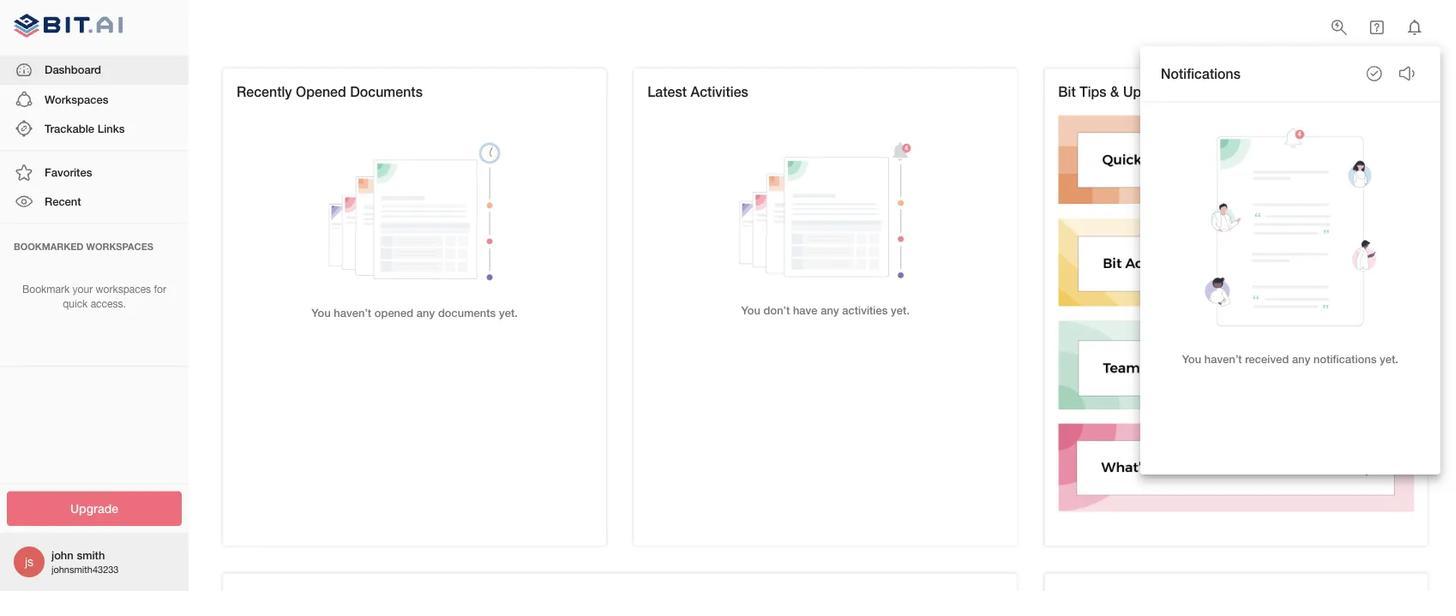 Task type: describe. For each thing, give the bounding box(es) containing it.
latest
[[647, 84, 687, 100]]

recently
[[237, 84, 292, 100]]

dashboard
[[45, 63, 101, 76]]

haven't for received
[[1204, 352, 1242, 365]]

dashboard button
[[0, 55, 189, 85]]

don't
[[763, 304, 790, 317]]

access.
[[91, 298, 126, 310]]

yet. for latest activities
[[891, 304, 910, 317]]

documents
[[350, 84, 423, 100]]

updates
[[1123, 84, 1177, 100]]

johnsmith43233
[[51, 564, 119, 576]]

recent
[[45, 195, 81, 208]]

you don't have any activities yet.
[[741, 304, 910, 317]]

trackable links
[[45, 122, 125, 135]]

2 horizontal spatial you
[[1182, 352, 1201, 365]]

opened
[[374, 306, 413, 320]]

for
[[154, 283, 166, 295]]

favorites button
[[0, 158, 189, 187]]

trackable links button
[[0, 114, 189, 143]]

opened
[[296, 84, 346, 100]]

workspaces button
[[0, 85, 189, 114]]

activities
[[691, 84, 748, 100]]

trackable
[[45, 122, 94, 135]]

bookmarked workspaces
[[14, 241, 153, 252]]

bookmarked
[[14, 241, 84, 252]]

latest activities
[[647, 84, 748, 100]]

haven't for opened
[[334, 306, 371, 320]]

you haven't received any notifications yet.
[[1182, 352, 1398, 365]]

quick
[[63, 298, 88, 310]]

bit tips & updates
[[1058, 84, 1177, 100]]

upgrade
[[70, 502, 118, 516]]

links
[[97, 122, 125, 135]]

any for latest activities
[[821, 304, 839, 317]]



Task type: locate. For each thing, give the bounding box(es) containing it.
workspaces
[[96, 283, 151, 295]]

you for activities
[[741, 304, 760, 317]]

any for recently opened documents
[[417, 306, 435, 320]]

workspaces
[[86, 241, 153, 252]]

you left the opened
[[311, 306, 331, 320]]

john
[[51, 549, 74, 562]]

0 horizontal spatial any
[[417, 306, 435, 320]]

yet. right notifications
[[1380, 352, 1398, 365]]

bookmark your workspaces for quick access.
[[22, 283, 166, 310]]

2 horizontal spatial yet.
[[1380, 352, 1398, 365]]

favorites
[[45, 166, 92, 179]]

notifications
[[1313, 352, 1377, 365]]

workspaces
[[45, 92, 108, 106]]

you
[[741, 304, 760, 317], [311, 306, 331, 320], [1182, 352, 1201, 365]]

you left the don't
[[741, 304, 760, 317]]

yet.
[[891, 304, 910, 317], [499, 306, 518, 320], [1380, 352, 1398, 365]]

any right received
[[1292, 352, 1310, 365]]

any right have
[[821, 304, 839, 317]]

any
[[821, 304, 839, 317], [417, 306, 435, 320], [1292, 352, 1310, 365]]

have
[[793, 304, 818, 317]]

0 horizontal spatial haven't
[[334, 306, 371, 320]]

bit
[[1058, 84, 1076, 100]]

1 horizontal spatial haven't
[[1204, 352, 1242, 365]]

recently opened documents
[[237, 84, 423, 100]]

john smith johnsmith43233
[[51, 549, 119, 576]]

your
[[72, 283, 93, 295]]

1 horizontal spatial yet.
[[891, 304, 910, 317]]

received
[[1245, 352, 1289, 365]]

notifications
[[1161, 65, 1241, 82]]

yet. right the activities
[[891, 304, 910, 317]]

haven't left received
[[1204, 352, 1242, 365]]

tips
[[1080, 84, 1106, 100]]

yet. right the documents
[[499, 306, 518, 320]]

you left received
[[1182, 352, 1201, 365]]

smith
[[77, 549, 105, 562]]

1 horizontal spatial any
[[821, 304, 839, 317]]

bookmark
[[22, 283, 70, 295]]

haven't left the opened
[[334, 306, 371, 320]]

upgrade button
[[7, 492, 182, 526]]

recent button
[[0, 187, 189, 217]]

0 horizontal spatial yet.
[[499, 306, 518, 320]]

0 horizontal spatial you
[[311, 306, 331, 320]]

haven't
[[334, 306, 371, 320], [1204, 352, 1242, 365]]

you haven't opened any documents yet.
[[311, 306, 518, 320]]

any right the opened
[[417, 306, 435, 320]]

0 vertical spatial haven't
[[334, 306, 371, 320]]

js
[[25, 555, 33, 569]]

yet. for recently opened documents
[[499, 306, 518, 320]]

&
[[1110, 84, 1119, 100]]

2 horizontal spatial any
[[1292, 352, 1310, 365]]

activities
[[842, 304, 888, 317]]

you for opened
[[311, 306, 331, 320]]

1 vertical spatial haven't
[[1204, 352, 1242, 365]]

documents
[[438, 306, 496, 320]]

1 horizontal spatial you
[[741, 304, 760, 317]]



Task type: vqa. For each thing, say whether or not it's contained in the screenshot.
document
no



